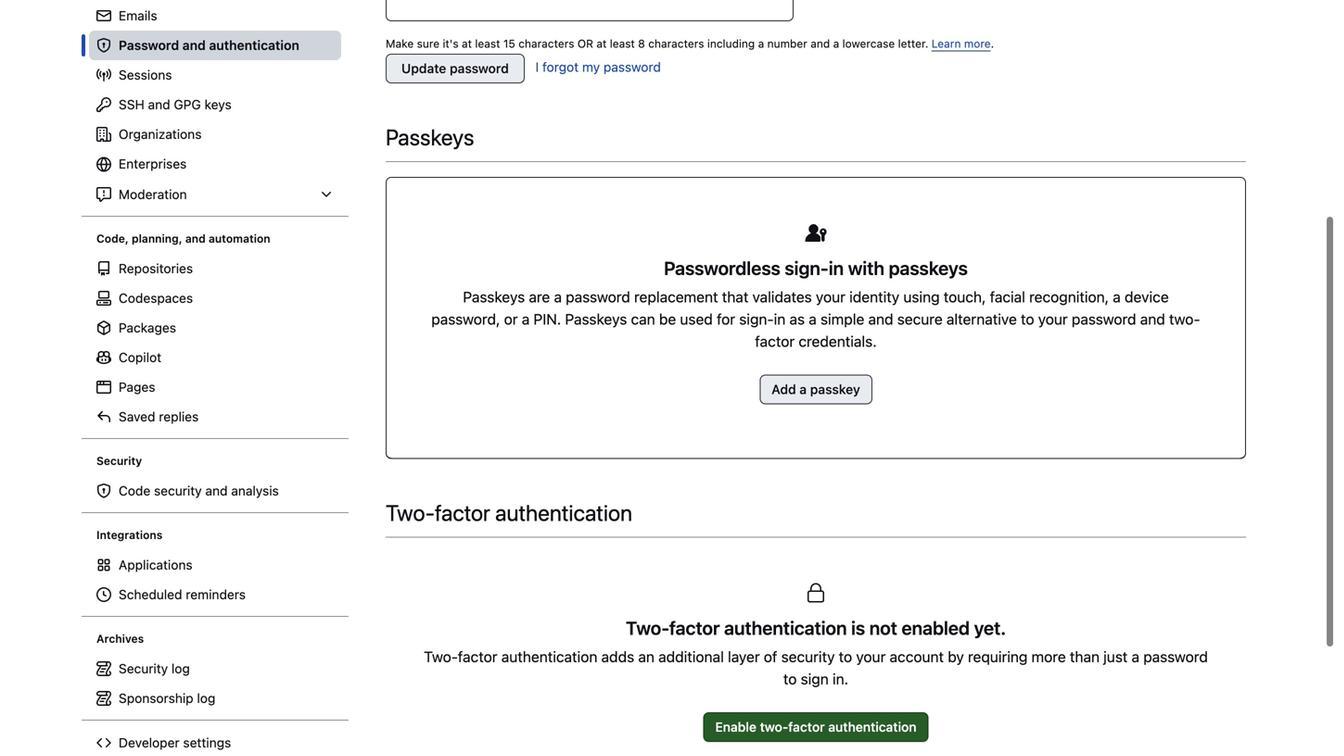 Task type: vqa. For each thing, say whether or not it's contained in the screenshot.
Code security and analysis link
yes



Task type: describe. For each thing, give the bounding box(es) containing it.
scheduled reminders
[[119, 587, 246, 603]]

password and authentication link
[[89, 31, 341, 60]]

a right "are"
[[554, 288, 562, 306]]

planning,
[[132, 232, 182, 245]]

including
[[707, 37, 755, 50]]

authentication for two-factor authentication
[[495, 500, 633, 526]]

emails link
[[89, 1, 341, 31]]

a left the lowercase
[[833, 37, 839, 50]]

log image
[[96, 662, 111, 677]]

saved replies link
[[89, 402, 341, 432]]

codespaces link
[[89, 284, 341, 313]]

make
[[386, 37, 414, 50]]

passwordless
[[664, 257, 781, 279]]

repositories link
[[89, 254, 341, 284]]

2 . from the left
[[991, 37, 994, 50]]

copilot link
[[89, 343, 341, 373]]

your inside two-factor authentication is not enabled yet. two-factor authentication adds an additional layer of security to your account by requiring more than just a password to sign in.
[[856, 649, 886, 666]]

letter
[[898, 37, 925, 50]]

codespaces
[[119, 291, 193, 306]]

layer
[[728, 649, 760, 666]]

touch,
[[944, 288, 986, 306]]

facial
[[990, 288, 1026, 306]]

update
[[402, 61, 446, 76]]

update password
[[402, 61, 509, 76]]

password down 8
[[604, 60, 661, 75]]

pages
[[119, 380, 155, 395]]

ssh and gpg keys link
[[89, 90, 341, 120]]

simple
[[821, 311, 865, 328]]

authentication for two-factor authentication is not enabled yet. two-factor authentication adds an additional layer of security to your account by requiring more than just a password to sign in.
[[724, 618, 847, 639]]

of
[[764, 649, 778, 666]]

enable two-factor authentication link
[[703, 713, 929, 743]]

2 horizontal spatial your
[[1038, 311, 1068, 328]]

my
[[582, 60, 600, 75]]

two-factor authentication
[[386, 500, 633, 526]]

1 characters from the left
[[519, 37, 575, 50]]

applications link
[[89, 551, 341, 581]]

moderation button
[[89, 180, 341, 210]]

password right "are"
[[566, 288, 630, 306]]

code, planning, and automation list
[[89, 254, 341, 432]]

passkey
[[810, 382, 860, 397]]

organizations
[[119, 127, 202, 142]]

enabled
[[902, 618, 970, 639]]

packages link
[[89, 313, 341, 343]]

factor inside 'passwordless sign-in with passkeys passkeys are a password replacement that validates your identity using touch, facial recognition, a device password, or a pin. passkeys can be used for sign-in as a simple and secure alternative to your password and two- factor credentials.'
[[755, 333, 795, 351]]

two- for two-factor authentication is not enabled yet. two-factor authentication adds an additional layer of security to your account by requiring more than just a password to sign in.
[[626, 618, 669, 639]]

security log
[[119, 662, 190, 677]]

security log link
[[89, 655, 341, 684]]

i forgot my password link
[[536, 60, 661, 75]]

recognition,
[[1030, 288, 1109, 306]]

lowercase
[[843, 37, 895, 50]]

or
[[578, 37, 593, 50]]

learn more link
[[932, 37, 991, 50]]

yet.
[[974, 618, 1006, 639]]

0 horizontal spatial in
[[774, 311, 786, 328]]

analysis
[[231, 484, 279, 499]]

a inside two-factor authentication is not enabled yet. two-factor authentication adds an additional layer of security to your account by requiring more than just a password to sign in.
[[1132, 649, 1140, 666]]

or
[[504, 311, 518, 328]]

2 at from the left
[[597, 37, 607, 50]]

pin.
[[534, 311, 561, 328]]

pages link
[[89, 373, 341, 402]]

code security and analysis link
[[89, 477, 341, 506]]

log image
[[96, 692, 111, 707]]

1 least from the left
[[475, 37, 500, 50]]

repositories
[[119, 261, 193, 276]]

automation
[[209, 232, 270, 245]]

sure
[[417, 37, 440, 50]]

0 vertical spatial passkeys
[[386, 124, 474, 150]]

account
[[890, 649, 944, 666]]

1 at from the left
[[462, 37, 472, 50]]

1 vertical spatial passkeys
[[463, 288, 525, 306]]

code, planning, and automation
[[96, 232, 270, 245]]

and inside change password element
[[811, 37, 830, 50]]

2 least from the left
[[610, 37, 635, 50]]

access list
[[89, 0, 341, 210]]

by
[[948, 649, 964, 666]]

than
[[1070, 649, 1100, 666]]

in.
[[833, 671, 849, 689]]

key image
[[96, 97, 111, 112]]

developer settings link
[[89, 729, 341, 754]]

password inside two-factor authentication is not enabled yet. two-factor authentication adds an additional layer of security to your account by requiring more than just a password to sign in.
[[1144, 649, 1208, 666]]

settings
[[183, 736, 231, 751]]

code image
[[96, 736, 111, 751]]

as
[[790, 311, 805, 328]]

using
[[904, 288, 940, 306]]

ssh and gpg keys
[[119, 97, 232, 112]]

replies
[[159, 409, 199, 425]]

emails
[[119, 8, 157, 23]]

shield lock image
[[96, 38, 111, 53]]

codespaces image
[[96, 291, 111, 306]]

1 vertical spatial sign-
[[739, 311, 774, 328]]

gpg
[[174, 97, 201, 112]]

authentication inside the enable two-factor authentication link
[[828, 720, 917, 735]]

a right as
[[809, 311, 817, 328]]

globe image
[[96, 157, 111, 172]]

password down recognition,
[[1072, 311, 1137, 328]]

an
[[638, 649, 655, 666]]

for
[[717, 311, 736, 328]]

applications
[[119, 558, 193, 573]]

scheduled reminders link
[[89, 581, 341, 610]]

sponsorship log
[[119, 691, 215, 707]]

developer
[[119, 736, 180, 751]]

not
[[870, 618, 898, 639]]

sign
[[801, 671, 829, 689]]

developer settings
[[119, 736, 231, 751]]

archives list
[[89, 655, 341, 714]]

1 . from the left
[[925, 37, 929, 50]]

moderation
[[119, 187, 187, 202]]

to inside 'passwordless sign-in with passkeys passkeys are a password replacement that validates your identity using touch, facial recognition, a device password, or a pin. passkeys can be used for sign-in as a simple and secure alternative to your password and two- factor credentials.'
[[1021, 311, 1035, 328]]

2 vertical spatial to
[[784, 671, 797, 689]]

two- inside 'passwordless sign-in with passkeys passkeys are a password replacement that validates your identity using touch, facial recognition, a device password, or a pin. passkeys can be used for sign-in as a simple and secure alternative to your password and two- factor credentials.'
[[1169, 311, 1201, 328]]

are
[[529, 288, 550, 306]]

used
[[680, 311, 713, 328]]



Task type: locate. For each thing, give the bounding box(es) containing it.
more right learn
[[964, 37, 991, 50]]

log for security log
[[172, 662, 190, 677]]

ssh
[[119, 97, 144, 112]]

. right learn
[[991, 37, 994, 50]]

lock image
[[805, 583, 827, 605]]

0 horizontal spatial log
[[172, 662, 190, 677]]

scheduled
[[119, 587, 182, 603]]

0 horizontal spatial least
[[475, 37, 500, 50]]

can
[[631, 311, 655, 328]]

just
[[1104, 649, 1128, 666]]

saved
[[119, 409, 155, 425]]

a right add
[[800, 382, 807, 397]]

code
[[119, 484, 151, 499]]

1 horizontal spatial two-
[[1169, 311, 1201, 328]]

password and authentication
[[119, 38, 299, 53]]

more for characters
[[964, 37, 991, 50]]

1 horizontal spatial security
[[781, 649, 835, 666]]

1 vertical spatial two-
[[760, 720, 788, 735]]

make sure it's at least 15 characters or at least 8 characters including a number and a lowercase letter . learn more .
[[386, 37, 994, 50]]

1 vertical spatial more
[[1032, 649, 1066, 666]]

and right the number
[[811, 37, 830, 50]]

browser image
[[96, 380, 111, 395]]

change password element
[[386, 0, 1246, 83]]

secure
[[897, 311, 943, 328]]

and left analysis
[[205, 484, 228, 499]]

log inside "link"
[[172, 662, 190, 677]]

0 horizontal spatial to
[[784, 671, 797, 689]]

code security and analysis
[[119, 484, 279, 499]]

characters
[[519, 37, 575, 50], [648, 37, 704, 50]]

integrations
[[96, 529, 163, 542]]

0 vertical spatial two-
[[1169, 311, 1201, 328]]

and up the repositories link
[[185, 232, 206, 245]]

least
[[475, 37, 500, 50], [610, 37, 635, 50]]

passwordless sign-in with passkeys passkeys are a password replacement that validates your identity using touch, facial recognition, a device password, or a pin. passkeys can be used for sign-in as a simple and secure alternative to your password and two- factor credentials.
[[432, 257, 1201, 351]]

1 horizontal spatial in
[[829, 257, 844, 279]]

passkeys down update
[[386, 124, 474, 150]]

a inside "link"
[[800, 382, 807, 397]]

package image
[[96, 321, 111, 336]]

clock image
[[96, 588, 111, 603]]

add a passkey link
[[760, 375, 872, 405]]

to left sign
[[784, 671, 797, 689]]

security up code
[[96, 455, 142, 468]]

0 horizontal spatial more
[[964, 37, 991, 50]]

and down emails "link" on the left top of the page
[[182, 38, 206, 53]]

credentials.
[[799, 333, 877, 351]]

2 vertical spatial passkeys
[[565, 311, 627, 328]]

2 vertical spatial your
[[856, 649, 886, 666]]

in left with
[[829, 257, 844, 279]]

0 vertical spatial to
[[1021, 311, 1035, 328]]

8
[[638, 37, 645, 50]]

saved replies
[[119, 409, 199, 425]]

more
[[964, 37, 991, 50], [1032, 649, 1066, 666]]

identity
[[850, 288, 900, 306]]

i
[[536, 60, 539, 75]]

to down the facial on the top right of the page
[[1021, 311, 1035, 328]]

replacement
[[634, 288, 718, 306]]

0 horizontal spatial at
[[462, 37, 472, 50]]

security inside "link"
[[119, 662, 168, 677]]

to up the in.
[[839, 649, 852, 666]]

your
[[816, 288, 846, 306], [1038, 311, 1068, 328], [856, 649, 886, 666]]

security
[[154, 484, 202, 499], [781, 649, 835, 666]]

1 horizontal spatial characters
[[648, 37, 704, 50]]

1 vertical spatial security
[[781, 649, 835, 666]]

organizations link
[[89, 120, 341, 149]]

0 horizontal spatial two-
[[760, 720, 788, 735]]

1 horizontal spatial log
[[197, 691, 215, 707]]

0 vertical spatial two-
[[386, 500, 435, 526]]

characters right 8
[[648, 37, 704, 50]]

least left 15
[[475, 37, 500, 50]]

log up sponsorship log
[[172, 662, 190, 677]]

security up the sponsorship
[[119, 662, 168, 677]]

1 vertical spatial in
[[774, 311, 786, 328]]

0 horizontal spatial security
[[154, 484, 202, 499]]

security for security log
[[119, 662, 168, 677]]

password inside button
[[450, 61, 509, 76]]

that
[[722, 288, 749, 306]]

organization image
[[96, 127, 111, 142]]

password down "it's"
[[450, 61, 509, 76]]

device
[[1125, 288, 1169, 306]]

with
[[848, 257, 885, 279]]

i forgot my password
[[536, 60, 661, 75]]

a left device
[[1113, 288, 1121, 306]]

0 horizontal spatial characters
[[519, 37, 575, 50]]

sign-
[[785, 257, 829, 279], [739, 311, 774, 328]]

1 horizontal spatial least
[[610, 37, 635, 50]]

enterprises link
[[89, 149, 341, 180]]

authentication inside "password and authentication" "link"
[[209, 38, 299, 53]]

repo image
[[96, 262, 111, 276]]

0 vertical spatial sign-
[[785, 257, 829, 279]]

password right just
[[1144, 649, 1208, 666]]

add
[[772, 382, 796, 397]]

passkeys
[[889, 257, 968, 279]]

security for security
[[96, 455, 142, 468]]

your down not
[[856, 649, 886, 666]]

sign- right for
[[739, 311, 774, 328]]

0 vertical spatial more
[[964, 37, 991, 50]]

a right just
[[1132, 649, 1140, 666]]

enable two-factor authentication
[[715, 720, 917, 735]]

copilot image
[[96, 351, 111, 365]]

adds
[[601, 649, 635, 666]]

and inside code security and analysis 'link'
[[205, 484, 228, 499]]

passkeys left can
[[565, 311, 627, 328]]

1 vertical spatial log
[[197, 691, 215, 707]]

security up sign
[[781, 649, 835, 666]]

a
[[758, 37, 764, 50], [833, 37, 839, 50], [554, 288, 562, 306], [1113, 288, 1121, 306], [522, 311, 530, 328], [809, 311, 817, 328], [800, 382, 807, 397], [1132, 649, 1140, 666]]

requiring
[[968, 649, 1028, 666]]

.
[[925, 37, 929, 50], [991, 37, 994, 50]]

add a passkey
[[772, 382, 860, 397]]

1 horizontal spatial at
[[597, 37, 607, 50]]

integrations list
[[89, 551, 341, 610]]

reply image
[[96, 410, 111, 425]]

in left as
[[774, 311, 786, 328]]

more inside two-factor authentication is not enabled yet. two-factor authentication adds an additional layer of security to your account by requiring more than just a password to sign in.
[[1032, 649, 1066, 666]]

a left the number
[[758, 37, 764, 50]]

apps image
[[96, 558, 111, 573]]

characters up i
[[519, 37, 575, 50]]

sponsorship log link
[[89, 684, 341, 714]]

0 vertical spatial in
[[829, 257, 844, 279]]

forgot
[[543, 60, 579, 75]]

Confirm new password password field
[[386, 0, 794, 21]]

security inside two-factor authentication is not enabled yet. two-factor authentication adds an additional layer of security to your account by requiring more than just a password to sign in.
[[781, 649, 835, 666]]

learn
[[932, 37, 961, 50]]

passkeys
[[386, 124, 474, 150], [463, 288, 525, 306], [565, 311, 627, 328]]

enterprises
[[119, 156, 187, 172]]

1 horizontal spatial your
[[856, 649, 886, 666]]

two-factor authentication is not enabled yet. two-factor authentication adds an additional layer of security to your account by requiring more than just a password to sign in.
[[424, 618, 1208, 689]]

least left 8
[[610, 37, 635, 50]]

archives
[[96, 633, 144, 646]]

mail image
[[96, 8, 111, 23]]

0 vertical spatial security
[[154, 484, 202, 499]]

passkeys up the or
[[463, 288, 525, 306]]

a right the or
[[522, 311, 530, 328]]

1 horizontal spatial .
[[991, 37, 994, 50]]

1 horizontal spatial to
[[839, 649, 852, 666]]

2 characters from the left
[[648, 37, 704, 50]]

authentication for password and authentication
[[209, 38, 299, 53]]

enable
[[715, 720, 757, 735]]

sign- down passkey fill icon
[[785, 257, 829, 279]]

your up 'simple'
[[816, 288, 846, 306]]

. left learn
[[925, 37, 929, 50]]

0 horizontal spatial your
[[816, 288, 846, 306]]

1 vertical spatial to
[[839, 649, 852, 666]]

shield lock image
[[96, 484, 111, 499]]

update password button
[[386, 54, 525, 83]]

log for sponsorship log
[[197, 691, 215, 707]]

15
[[503, 37, 515, 50]]

your down recognition,
[[1038, 311, 1068, 328]]

and inside "password and authentication" "link"
[[182, 38, 206, 53]]

and down identity
[[869, 311, 894, 328]]

0 vertical spatial security
[[96, 455, 142, 468]]

sessions link
[[89, 60, 341, 90]]

1 vertical spatial security
[[119, 662, 168, 677]]

at right "it's"
[[462, 37, 472, 50]]

more left than
[[1032, 649, 1066, 666]]

password,
[[432, 311, 500, 328]]

and down device
[[1140, 311, 1166, 328]]

it's
[[443, 37, 459, 50]]

security inside 'link'
[[154, 484, 202, 499]]

authentication
[[209, 38, 299, 53], [495, 500, 633, 526], [724, 618, 847, 639], [502, 649, 598, 666], [828, 720, 917, 735]]

number
[[768, 37, 808, 50]]

packages
[[119, 320, 176, 336]]

0 horizontal spatial sign-
[[739, 311, 774, 328]]

two- for two-factor authentication
[[386, 500, 435, 526]]

more for yet.
[[1032, 649, 1066, 666]]

password
[[119, 38, 179, 53]]

2 vertical spatial two-
[[424, 649, 458, 666]]

1 vertical spatial your
[[1038, 311, 1068, 328]]

0 horizontal spatial .
[[925, 37, 929, 50]]

more inside change password element
[[964, 37, 991, 50]]

0 vertical spatial log
[[172, 662, 190, 677]]

code,
[[96, 232, 129, 245]]

1 vertical spatial two-
[[626, 618, 669, 639]]

passkey fill image
[[805, 223, 827, 245]]

alternative
[[947, 311, 1017, 328]]

1 horizontal spatial sign-
[[785, 257, 829, 279]]

and right ssh
[[148, 97, 170, 112]]

0 vertical spatial your
[[816, 288, 846, 306]]

and
[[811, 37, 830, 50], [182, 38, 206, 53], [148, 97, 170, 112], [185, 232, 206, 245], [869, 311, 894, 328], [1140, 311, 1166, 328], [205, 484, 228, 499]]

security right code
[[154, 484, 202, 499]]

broadcast image
[[96, 68, 111, 83]]

1 horizontal spatial more
[[1032, 649, 1066, 666]]

and inside ssh and gpg keys link
[[148, 97, 170, 112]]

2 horizontal spatial to
[[1021, 311, 1035, 328]]

log down security log "link"
[[197, 691, 215, 707]]

security
[[96, 455, 142, 468], [119, 662, 168, 677]]

sessions
[[119, 67, 172, 83]]

at right or
[[597, 37, 607, 50]]



